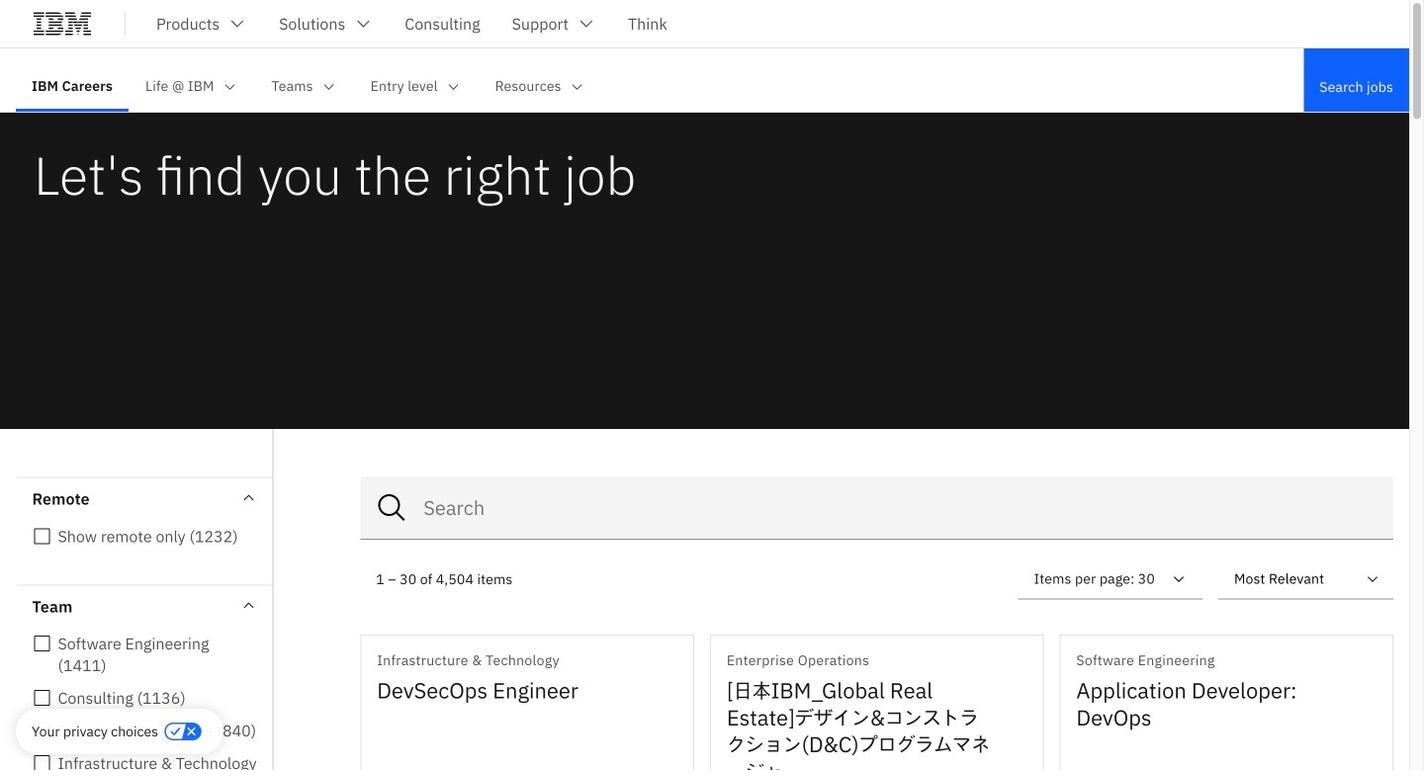 Task type: vqa. For each thing, say whether or not it's contained in the screenshot.
Your privacy choices element
yes



Task type: locate. For each thing, give the bounding box(es) containing it.
your privacy choices element
[[32, 721, 158, 743]]



